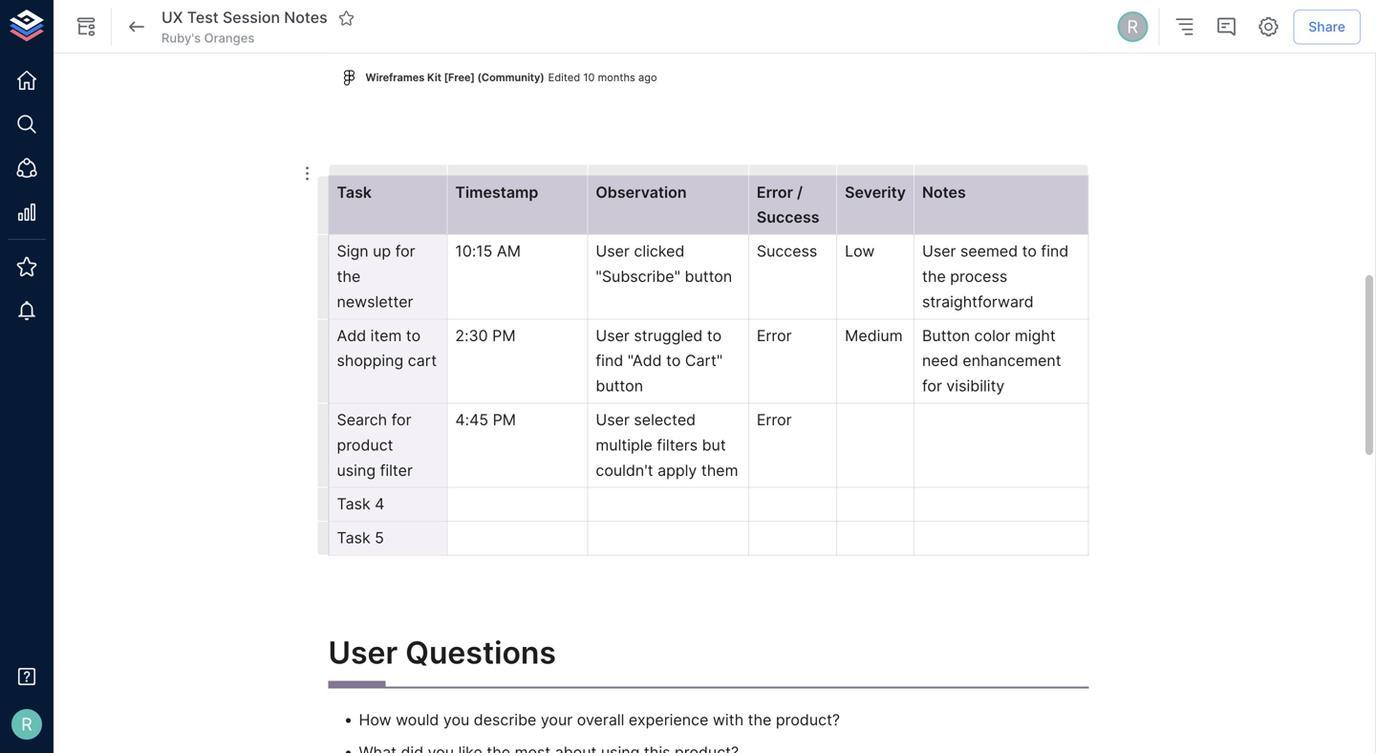 Task type: describe. For each thing, give the bounding box(es) containing it.
timestamp
[[455, 183, 538, 201]]

search for product using filter
[[337, 410, 416, 480]]

0 horizontal spatial r
[[21, 714, 32, 735]]

oranges
[[204, 30, 254, 45]]

"add
[[628, 351, 662, 370]]

to down struggled
[[666, 351, 681, 370]]

1 success from the top
[[757, 208, 819, 227]]

button inside user struggled to find "add to cart" button
[[596, 377, 643, 395]]

pm for 4:45 pm
[[493, 410, 516, 429]]

enhancement
[[963, 351, 1061, 370]]

task 5
[[337, 529, 384, 547]]

ux
[[161, 8, 183, 27]]

user seemed to find the process straightforward
[[922, 242, 1073, 311]]

using
[[337, 461, 376, 480]]

severity
[[845, 183, 906, 201]]

button
[[922, 326, 970, 345]]

table of contents image
[[1173, 15, 1196, 38]]

1 vertical spatial notes
[[922, 183, 966, 201]]

your
[[541, 710, 573, 729]]

questions
[[405, 634, 556, 671]]

1 horizontal spatial r button
[[1114, 9, 1151, 45]]

error for user struggled to find "add to cart" button
[[757, 326, 792, 345]]

struggled
[[634, 326, 703, 345]]

test
[[187, 8, 219, 27]]

go back image
[[125, 15, 148, 38]]

error for user selected multiple filters but couldn't apply them
[[757, 410, 792, 429]]

seemed
[[960, 242, 1018, 261]]

2:30
[[455, 326, 488, 345]]

to for item
[[406, 326, 421, 345]]

task for task
[[337, 183, 372, 201]]

user for user questions
[[328, 634, 398, 671]]

sign up for the newsletter
[[337, 242, 420, 311]]

pm for 2:30 pm
[[492, 326, 516, 345]]

need
[[922, 351, 958, 370]]

10:15 am
[[455, 242, 521, 261]]

1 vertical spatial r button
[[6, 703, 48, 745]]

user for user struggled to find "add to cart" button
[[596, 326, 630, 345]]

show wiki image
[[75, 15, 97, 38]]

overall
[[577, 710, 624, 729]]

add
[[337, 326, 366, 345]]

/
[[797, 183, 803, 201]]

ruby's oranges link
[[161, 30, 254, 47]]

might
[[1015, 326, 1056, 345]]

user struggled to find "add to cart" button
[[596, 326, 727, 395]]

add item to shopping cart
[[337, 326, 437, 370]]

find for user struggled to find "add to cart" button
[[596, 351, 623, 370]]

you
[[443, 710, 469, 729]]

couldn't
[[596, 461, 653, 480]]

5
[[375, 529, 384, 547]]

visibility
[[946, 377, 1005, 395]]

user for user clicked "subscribe" button
[[596, 242, 630, 261]]

find for user seemed to find the process straightforward
[[1041, 242, 1069, 261]]

experience
[[629, 710, 708, 729]]

error inside error / success
[[757, 183, 793, 201]]

comments image
[[1215, 15, 1238, 38]]

color
[[974, 326, 1010, 345]]

but
[[702, 436, 726, 454]]

product?
[[776, 710, 840, 729]]

with
[[713, 710, 744, 729]]

how
[[359, 710, 391, 729]]

button color might need enhancement for visibility
[[922, 326, 1066, 395]]

10:15
[[455, 242, 493, 261]]

task for task 4
[[337, 495, 370, 513]]

favorite image
[[338, 9, 355, 27]]

straightforward
[[922, 292, 1034, 311]]

4:45
[[455, 410, 488, 429]]

0 horizontal spatial notes
[[284, 8, 327, 27]]

share button
[[1293, 9, 1361, 44]]

for inside search for product using filter
[[391, 410, 411, 429]]

to for struggled
[[707, 326, 722, 345]]



Task type: locate. For each thing, give the bounding box(es) containing it.
1 horizontal spatial find
[[1041, 242, 1069, 261]]

task left 5
[[337, 529, 370, 547]]

button right "subscribe"
[[685, 267, 732, 286]]

1 horizontal spatial notes
[[922, 183, 966, 201]]

up
[[373, 242, 391, 261]]

2 success from the top
[[757, 242, 817, 261]]

user inside user seemed to find the process straightforward
[[922, 242, 956, 261]]

2:30 pm
[[455, 326, 516, 345]]

cart"
[[685, 351, 723, 370]]

for down "need"
[[922, 377, 942, 395]]

the down sign
[[337, 267, 361, 286]]

0 vertical spatial button
[[685, 267, 732, 286]]

0 horizontal spatial button
[[596, 377, 643, 395]]

0 vertical spatial find
[[1041, 242, 1069, 261]]

clicked
[[634, 242, 685, 261]]

error
[[757, 183, 793, 201], [757, 326, 792, 345], [757, 410, 792, 429]]

the inside user seemed to find the process straightforward
[[922, 267, 946, 286]]

2 error from the top
[[757, 326, 792, 345]]

notes left favorite image
[[284, 8, 327, 27]]

r button
[[1114, 9, 1151, 45], [6, 703, 48, 745]]

am
[[497, 242, 521, 261]]

1 horizontal spatial the
[[748, 710, 772, 729]]

cart
[[408, 351, 437, 370]]

1 vertical spatial task
[[337, 495, 370, 513]]

notes right severity
[[922, 183, 966, 201]]

the right with
[[748, 710, 772, 729]]

them
[[701, 461, 738, 480]]

how would you describe your overall experience with the product?
[[359, 710, 840, 729]]

share
[[1308, 18, 1345, 35]]

filter
[[380, 461, 413, 480]]

apply
[[658, 461, 697, 480]]

2 vertical spatial error
[[757, 410, 792, 429]]

error / success
[[757, 183, 819, 227]]

0 vertical spatial notes
[[284, 8, 327, 27]]

user questions
[[328, 634, 556, 671]]

ux test session notes
[[161, 8, 327, 27]]

button
[[685, 267, 732, 286], [596, 377, 643, 395]]

user inside the 'user clicked "subscribe" button'
[[596, 242, 630, 261]]

1 vertical spatial pm
[[493, 410, 516, 429]]

success down error / success
[[757, 242, 817, 261]]

for right search
[[391, 410, 411, 429]]

notes
[[284, 8, 327, 27], [922, 183, 966, 201]]

to inside add item to shopping cart
[[406, 326, 421, 345]]

4:45 pm
[[455, 410, 516, 429]]

task for task 5
[[337, 529, 370, 547]]

user up the process
[[922, 242, 956, 261]]

ruby's
[[161, 30, 201, 45]]

0 vertical spatial r button
[[1114, 9, 1151, 45]]

user up multiple
[[596, 410, 630, 429]]

low
[[845, 242, 875, 261]]

2 pm from the top
[[493, 410, 516, 429]]

task left 4 in the left of the page
[[337, 495, 370, 513]]

0 vertical spatial for
[[395, 242, 415, 261]]

settings image
[[1257, 15, 1280, 38]]

find left the "add
[[596, 351, 623, 370]]

user inside 'user selected multiple filters but couldn't apply them'
[[596, 410, 630, 429]]

4
[[375, 495, 385, 513]]

filters
[[657, 436, 698, 454]]

button down the "add
[[596, 377, 643, 395]]

product
[[337, 436, 393, 454]]

selected
[[634, 410, 696, 429]]

pm right the 4:45
[[493, 410, 516, 429]]

user for user seemed to find the process straightforward
[[922, 242, 956, 261]]

1 vertical spatial find
[[596, 351, 623, 370]]

to up cart
[[406, 326, 421, 345]]

ruby's oranges
[[161, 30, 254, 45]]

1 vertical spatial success
[[757, 242, 817, 261]]

3 error from the top
[[757, 410, 792, 429]]

1 vertical spatial for
[[922, 377, 942, 395]]

2 horizontal spatial the
[[922, 267, 946, 286]]

user up how
[[328, 634, 398, 671]]

for inside button color might need enhancement for visibility
[[922, 377, 942, 395]]

0 vertical spatial r
[[1127, 16, 1138, 37]]

pm right '2:30'
[[492, 326, 516, 345]]

1 task from the top
[[337, 183, 372, 201]]

find inside user seemed to find the process straightforward
[[1041, 242, 1069, 261]]

2 vertical spatial task
[[337, 529, 370, 547]]

item
[[370, 326, 402, 345]]

0 vertical spatial success
[[757, 208, 819, 227]]

r
[[1127, 16, 1138, 37], [21, 714, 32, 735]]

2 task from the top
[[337, 495, 370, 513]]

session
[[223, 8, 280, 27]]

task
[[337, 183, 372, 201], [337, 495, 370, 513], [337, 529, 370, 547]]

1 vertical spatial r
[[21, 714, 32, 735]]

describe
[[474, 710, 536, 729]]

1 horizontal spatial button
[[685, 267, 732, 286]]

1 vertical spatial button
[[596, 377, 643, 395]]

user clicked "subscribe" button
[[596, 242, 732, 286]]

0 horizontal spatial r button
[[6, 703, 48, 745]]

multiple
[[596, 436, 653, 454]]

for inside sign up for the newsletter
[[395, 242, 415, 261]]

to for seemed
[[1022, 242, 1037, 261]]

task up sign
[[337, 183, 372, 201]]

button inside the 'user clicked "subscribe" button'
[[685, 267, 732, 286]]

medium
[[845, 326, 903, 345]]

for
[[395, 242, 415, 261], [922, 377, 942, 395], [391, 410, 411, 429]]

user selected multiple filters but couldn't apply them
[[596, 410, 738, 480]]

"subscribe"
[[596, 267, 680, 286]]

the inside sign up for the newsletter
[[337, 267, 361, 286]]

to right seemed
[[1022, 242, 1037, 261]]

the
[[337, 267, 361, 286], [922, 267, 946, 286], [748, 710, 772, 729]]

1 pm from the top
[[492, 326, 516, 345]]

to inside user seemed to find the process straightforward
[[1022, 242, 1037, 261]]

search
[[337, 410, 387, 429]]

1 vertical spatial error
[[757, 326, 792, 345]]

shopping
[[337, 351, 404, 370]]

success down /
[[757, 208, 819, 227]]

2 vertical spatial for
[[391, 410, 411, 429]]

0 vertical spatial error
[[757, 183, 793, 201]]

success
[[757, 208, 819, 227], [757, 242, 817, 261]]

newsletter
[[337, 292, 413, 311]]

user inside user struggled to find "add to cart" button
[[596, 326, 630, 345]]

1 horizontal spatial r
[[1127, 16, 1138, 37]]

for right "up"
[[395, 242, 415, 261]]

to up "cart""
[[707, 326, 722, 345]]

find inside user struggled to find "add to cart" button
[[596, 351, 623, 370]]

process
[[950, 267, 1007, 286]]

find
[[1041, 242, 1069, 261], [596, 351, 623, 370]]

find right seemed
[[1041, 242, 1069, 261]]

1 error from the top
[[757, 183, 793, 201]]

0 horizontal spatial the
[[337, 267, 361, 286]]

to
[[1022, 242, 1037, 261], [406, 326, 421, 345], [707, 326, 722, 345], [666, 351, 681, 370]]

the left the process
[[922, 267, 946, 286]]

0 vertical spatial pm
[[492, 326, 516, 345]]

user up the "add
[[596, 326, 630, 345]]

0 horizontal spatial find
[[596, 351, 623, 370]]

user up "subscribe"
[[596, 242, 630, 261]]

3 task from the top
[[337, 529, 370, 547]]

user for user selected multiple filters but couldn't apply them
[[596, 410, 630, 429]]

0 vertical spatial task
[[337, 183, 372, 201]]

sign
[[337, 242, 368, 261]]

pm
[[492, 326, 516, 345], [493, 410, 516, 429]]

observation
[[596, 183, 687, 201]]

task 4
[[337, 495, 385, 513]]

would
[[396, 710, 439, 729]]

user
[[596, 242, 630, 261], [922, 242, 956, 261], [596, 326, 630, 345], [596, 410, 630, 429], [328, 634, 398, 671]]



Task type: vqa. For each thing, say whether or not it's contained in the screenshot.


